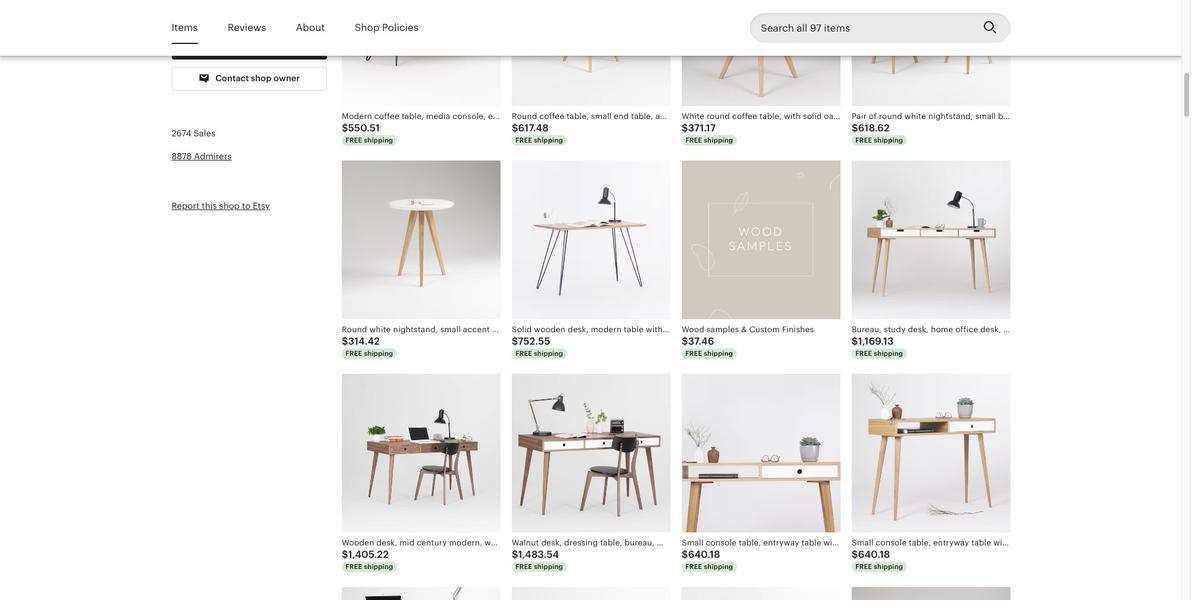 Task type: describe. For each thing, give the bounding box(es) containing it.
640.18 for 1st small console table, entryway table with white drawer and open shelf, mid century modern, made of oak wood image from right
[[858, 549, 890, 561]]

$ inside round coffee table, small end table, accent table, made of solid oak $ 617.48 free shipping
[[512, 123, 518, 134]]

1,405.22
[[348, 549, 389, 561]]

shop policies link
[[355, 14, 419, 42]]

round inside the pair of round white nightstand, small bedside table with three solid oak legs $ 618.62 free shipping
[[879, 112, 902, 121]]

pair
[[852, 112, 867, 121]]

shipping inside $ 1,169.13 free shipping
[[874, 350, 903, 358]]

report
[[172, 201, 200, 211]]

design
[[915, 112, 941, 121]]

table, inside white round coffee table, with solid oak legs, scandinavian design $ 371.17 free shipping
[[759, 112, 782, 121]]

free inside white round coffee table, with solid oak legs, scandinavian design $ 371.17 free shipping
[[685, 137, 702, 144]]

reviews
[[228, 22, 266, 33]]

table for 618.62
[[1032, 112, 1052, 121]]

wood samples & custom finishes image
[[682, 161, 841, 320]]

free inside $ 752.55 free shipping
[[515, 350, 532, 358]]

white
[[682, 112, 704, 121]]

640.18 for 1st small console table, entryway table with white drawer and open shelf, mid century modern, made of oak wood image from left
[[688, 549, 720, 561]]

table, up 371.17
[[685, 112, 707, 121]]

0 horizontal spatial white round coffee table, with solid oak legs, scandinavian design image
[[682, 0, 841, 106]]

three for 618.62
[[1073, 112, 1094, 121]]

reviews link
[[228, 14, 266, 42]]

table, right end on the top of the page
[[631, 112, 653, 121]]

oak inside white round coffee table, with solid oak legs, scandinavian design $ 371.17 free shipping
[[824, 112, 838, 121]]

37.46
[[688, 336, 714, 348]]

pair of round white nightstand, small bedside table with three solid oak legs $ 618.62 free shipping
[[852, 112, 1149, 144]]

$ inside white round coffee table, with solid oak legs, scandinavian design $ 371.17 free shipping
[[682, 123, 688, 134]]

nightstand, inside the pair of round white nightstand, small bedside table with three solid oak legs $ 618.62 free shipping
[[928, 112, 973, 121]]

8878 admirers link
[[172, 152, 232, 161]]

1 horizontal spatial white round coffee table, with solid oak legs, scandinavian design image
[[852, 588, 1011, 601]]

modern
[[706, 539, 737, 548]]

solid for 618.62
[[1096, 112, 1115, 121]]

three for 314.42
[[576, 325, 597, 335]]

1,169.13
[[858, 336, 894, 348]]

coffee inside white round coffee table, with solid oak legs, scandinavian design $ 371.17 free shipping
[[732, 112, 757, 121]]

&
[[741, 325, 747, 335]]

Search all 97 items text field
[[750, 13, 973, 43]]

owner
[[274, 73, 300, 83]]

sections tab list
[[172, 0, 327, 13]]

about
[[296, 22, 325, 33]]

to
[[242, 201, 251, 211]]

accent inside round coffee table, small end table, accent table, made of solid oak $ 617.48 free shipping
[[655, 112, 682, 121]]

century
[[674, 539, 704, 548]]

table, inside walnut desk, dressing table, bureau, mid century modern $ 1,483.54 free shipping
[[600, 539, 622, 548]]

round coffee table, small end table, accent table, made of solid oak $ 617.48 free shipping
[[512, 112, 778, 144]]

contact
[[215, 73, 249, 83]]

617.48
[[518, 123, 549, 134]]

table, left end on the top of the page
[[567, 112, 589, 121]]

samples
[[707, 325, 739, 335]]

accent inside round white nightstand, small accent table, side table with three solid oak legs $ 314.42 free shipping
[[463, 325, 490, 335]]

side
[[516, 325, 533, 335]]

shipping inside round coffee table, small end table, accent table, made of solid oak $ 617.48 free shipping
[[534, 137, 563, 144]]

bedside
[[998, 112, 1030, 121]]

items link
[[172, 14, 198, 42]]

wood samples & custom finishes $ 37.46 free shipping
[[682, 325, 814, 358]]

report this shop to etsy
[[172, 201, 270, 211]]

shipping inside $ 1,405.22 free shipping
[[364, 564, 393, 571]]

free inside wood samples & custom finishes $ 37.46 free shipping
[[685, 350, 702, 358]]

shipping inside $ 752.55 free shipping
[[534, 350, 563, 358]]

$ inside $ 1,169.13 free shipping
[[852, 336, 858, 348]]

round inside white round coffee table, with solid oak legs, scandinavian design $ 371.17 free shipping
[[707, 112, 730, 121]]

2674
[[172, 128, 191, 138]]

solid for 314.42
[[599, 325, 618, 335]]

dressing
[[564, 539, 598, 548]]

free inside $ 1,405.22 free shipping
[[345, 564, 362, 571]]

solid for 617.48
[[744, 112, 762, 121]]

solid inside white round coffee table, with solid oak legs, scandinavian design $ 371.17 free shipping
[[803, 112, 822, 121]]

1 small console table, entryway table with white drawer and open shelf, mid century modern, made of oak wood image from the left
[[682, 374, 841, 533]]

small for legs
[[440, 325, 461, 335]]

free inside the pair of round white nightstand, small bedside table with three solid oak legs $ 618.62 free shipping
[[856, 137, 872, 144]]

with inside white round coffee table, with solid oak legs, scandinavian design $ 371.17 free shipping
[[784, 112, 801, 121]]

with for 314.42
[[557, 325, 574, 335]]

walnut desk, dressing table, bureau, mid century modern image
[[512, 374, 671, 533]]

white round coffee table, with solid oak legs, scandinavian design $ 371.17 free shipping
[[682, 112, 941, 144]]



Task type: locate. For each thing, give the bounding box(es) containing it.
round
[[512, 112, 537, 121], [342, 325, 367, 335]]

$ 640.18 free shipping for 1st small console table, entryway table with white drawer and open shelf, mid century modern, made of oak wood image from right
[[852, 549, 903, 571]]

table,
[[567, 112, 589, 121], [631, 112, 653, 121], [685, 112, 707, 121], [759, 112, 782, 121], [492, 325, 514, 335], [600, 539, 622, 548]]

policies
[[382, 22, 419, 33]]

table
[[1032, 112, 1052, 121], [535, 325, 555, 335]]

coffee inside round coffee table, small end table, accent table, made of solid oak $ 617.48 free shipping
[[539, 112, 564, 121]]

0 horizontal spatial 640.18
[[688, 549, 720, 561]]

0 horizontal spatial of
[[733, 112, 741, 121]]

of
[[733, 112, 741, 121], [869, 112, 877, 121]]

legs inside the pair of round white nightstand, small bedside table with three solid oak legs $ 618.62 free shipping
[[1133, 112, 1149, 121]]

table, left bureau,
[[600, 539, 622, 548]]

nightstand, inside round white nightstand, small accent table, side table with three solid oak legs $ 314.42 free shipping
[[393, 325, 438, 335]]

shipping inside white round coffee table, with solid oak legs, scandinavian design $ 371.17 free shipping
[[704, 137, 733, 144]]

2 $ 640.18 free shipping from the left
[[852, 549, 903, 571]]

wooden desk, mid century modern, walnut desk with three drawers; limited-time offer: free & fast shipping image
[[342, 374, 501, 533]]

oak for 618.62
[[1117, 112, 1131, 121]]

0 horizontal spatial coffee
[[539, 112, 564, 121]]

bureau,
[[625, 539, 655, 548]]

640.18
[[688, 549, 720, 561], [858, 549, 890, 561]]

shop policies
[[355, 22, 419, 33]]

0 horizontal spatial small
[[440, 325, 461, 335]]

1 horizontal spatial shop
[[251, 73, 272, 83]]

1 vertical spatial white
[[369, 325, 391, 335]]

small for $
[[591, 112, 612, 121]]

1 horizontal spatial 640.18
[[858, 549, 890, 561]]

contact shop owner
[[213, 73, 300, 83]]

$ 640.18 free shipping for 1st small console table, entryway table with white drawer and open shelf, mid century modern, made of oak wood image from left
[[682, 549, 733, 571]]

0 horizontal spatial legs
[[636, 325, 652, 335]]

2 horizontal spatial with
[[1054, 112, 1071, 121]]

2674 sales
[[172, 128, 216, 138]]

2 small console table, entryway table with white drawer and open shelf, mid century modern, made of oak wood image from the left
[[852, 374, 1011, 533]]

coffee up 617.48
[[539, 112, 564, 121]]

sales
[[194, 128, 216, 138]]

2 coffee from the left
[[732, 112, 757, 121]]

1 vertical spatial nightstand,
[[393, 325, 438, 335]]

0 horizontal spatial accent
[[463, 325, 490, 335]]

scandinavian
[[861, 112, 913, 121]]

oak for 617.48
[[765, 112, 778, 121]]

8878 admirers
[[172, 152, 232, 161]]

round for 617.48
[[512, 112, 537, 121]]

round inside round white nightstand, small accent table, side table with three solid oak legs $ 314.42 free shipping
[[342, 325, 367, 335]]

finishes
[[782, 325, 814, 335]]

small inside the pair of round white nightstand, small bedside table with three solid oak legs $ 618.62 free shipping
[[975, 112, 996, 121]]

1 horizontal spatial small
[[591, 112, 612, 121]]

round white nightstand, small accent table, side table with three solid oak legs image
[[342, 161, 501, 320]]

0 horizontal spatial with
[[557, 325, 574, 335]]

1 $ 640.18 free shipping from the left
[[682, 549, 733, 571]]

1 coffee from the left
[[539, 112, 564, 121]]

shop left the owner
[[251, 73, 272, 83]]

1 vertical spatial accent
[[463, 325, 490, 335]]

pair of round white nightstand, small bedside table with three solid oak legs image
[[852, 0, 1011, 106]]

1 vertical spatial white round coffee table, with solid oak legs, scandinavian design image
[[852, 588, 1011, 601]]

modern coffee table, media console, entertainment center, made of oak wood, hairping legs image
[[342, 0, 501, 106]]

table inside round white nightstand, small accent table, side table with three solid oak legs $ 314.42 free shipping
[[535, 325, 555, 335]]

solid inside round white nightstand, small accent table, side table with three solid oak legs $ 314.42 free shipping
[[599, 325, 618, 335]]

legs,
[[840, 112, 859, 121]]

with left legs,
[[784, 112, 801, 121]]

table, right 'made'
[[759, 112, 782, 121]]

shipping inside round white nightstand, small accent table, side table with three solid oak legs $ 314.42 free shipping
[[364, 350, 393, 358]]

shipping inside wood samples & custom finishes $ 37.46 free shipping
[[704, 350, 733, 358]]

coffee right 'made'
[[732, 112, 757, 121]]

$ 550.51 free shipping
[[342, 123, 393, 144]]

$ 640.18 free shipping
[[682, 549, 733, 571], [852, 549, 903, 571]]

shipping inside '$ 550.51 free shipping'
[[364, 137, 393, 144]]

of right 'made'
[[733, 112, 741, 121]]

$ inside $ 752.55 free shipping
[[512, 336, 518, 348]]

1 horizontal spatial accent
[[655, 112, 682, 121]]

legs for 314.42
[[636, 325, 652, 335]]

three
[[1073, 112, 1094, 121], [576, 325, 597, 335]]

coffee
[[539, 112, 564, 121], [732, 112, 757, 121]]

free inside round coffee table, small end table, accent table, made of solid oak $ 617.48 free shipping
[[515, 137, 532, 144]]

table inside the pair of round white nightstand, small bedside table with three solid oak legs $ 618.62 free shipping
[[1032, 112, 1052, 121]]

$
[[342, 123, 348, 134], [512, 123, 518, 134], [682, 123, 688, 134], [852, 123, 858, 134], [342, 336, 348, 348], [512, 336, 518, 348], [682, 336, 688, 348], [852, 336, 858, 348], [342, 549, 348, 561], [512, 549, 518, 561], [682, 549, 688, 561], [852, 549, 858, 561]]

shipping inside the pair of round white nightstand, small bedside table with three solid oak legs $ 618.62 free shipping
[[874, 137, 903, 144]]

round white nightstand, small accent table, side table with three solid oak legs $ 314.42 free shipping
[[342, 325, 652, 358]]

admirers
[[194, 152, 232, 161]]

0 horizontal spatial round
[[342, 325, 367, 335]]

walnut desk, dressing table, bureau, mid century modern $ 1,483.54 free shipping
[[512, 539, 737, 571]]

1 horizontal spatial with
[[784, 112, 801, 121]]

1 horizontal spatial three
[[1073, 112, 1094, 121]]

1 640.18 from the left
[[688, 549, 720, 561]]

0 vertical spatial shop
[[251, 73, 272, 83]]

solid inside round coffee table, small end table, accent table, made of solid oak $ 617.48 free shipping
[[744, 112, 762, 121]]

of inside round coffee table, small end table, accent table, made of solid oak $ 617.48 free shipping
[[733, 112, 741, 121]]

oak inside the pair of round white nightstand, small bedside table with three solid oak legs $ 618.62 free shipping
[[1117, 112, 1131, 121]]

white right pair
[[905, 112, 926, 121]]

1 round from the left
[[707, 112, 730, 121]]

0 horizontal spatial round
[[707, 112, 730, 121]]

accent left 'side'
[[463, 325, 490, 335]]

2 640.18 from the left
[[858, 549, 890, 561]]

1 horizontal spatial table
[[1032, 112, 1052, 121]]

free inside '$ 550.51 free shipping'
[[345, 137, 362, 144]]

round up 314.42
[[342, 325, 367, 335]]

$ inside '$ 550.51 free shipping'
[[342, 123, 348, 134]]

$ inside walnut desk, dressing table, bureau, mid century modern $ 1,483.54 free shipping
[[512, 549, 518, 561]]

0 horizontal spatial three
[[576, 325, 597, 335]]

0 vertical spatial three
[[1073, 112, 1094, 121]]

1,483.54
[[518, 549, 559, 561]]

0 vertical spatial legs
[[1133, 112, 1149, 121]]

solid wooden desk, modern table with metal hairpin legs - american walnut colour / finish image
[[512, 161, 671, 320]]

etsy
[[253, 201, 270, 211]]

1 horizontal spatial small console table, entryway table with white drawer and open shelf, mid century modern, made of oak wood image
[[852, 374, 1011, 533]]

1 vertical spatial table
[[535, 325, 555, 335]]

1 horizontal spatial nightstand,
[[928, 112, 973, 121]]

table, left 'side'
[[492, 325, 514, 335]]

round up 371.17
[[707, 112, 730, 121]]

$ inside wood samples & custom finishes $ 37.46 free shipping
[[682, 336, 688, 348]]

1 horizontal spatial white
[[905, 112, 926, 121]]

white
[[905, 112, 926, 121], [369, 325, 391, 335]]

752.55
[[518, 336, 550, 348]]

nightstand,
[[928, 112, 973, 121], [393, 325, 438, 335]]

0 vertical spatial table
[[1032, 112, 1052, 121]]

1 vertical spatial three
[[576, 325, 597, 335]]

0 horizontal spatial shop
[[219, 201, 240, 211]]

about link
[[296, 14, 325, 42]]

end
[[614, 112, 629, 121]]

shop
[[355, 22, 380, 33]]

this
[[202, 201, 217, 211]]

free
[[345, 137, 362, 144], [515, 137, 532, 144], [685, 137, 702, 144], [856, 137, 872, 144], [345, 350, 362, 358], [515, 350, 532, 358], [685, 350, 702, 358], [856, 350, 872, 358], [345, 564, 362, 571], [515, 564, 532, 571], [685, 564, 702, 571], [856, 564, 872, 571]]

$ 752.55 free shipping
[[512, 336, 563, 358]]

made
[[709, 112, 731, 121]]

$ 1,169.13 free shipping
[[852, 336, 903, 358]]

314.42
[[348, 336, 380, 348]]

solid inside the pair of round white nightstand, small bedside table with three solid oak legs $ 618.62 free shipping
[[1096, 112, 1115, 121]]

legs for 618.62
[[1133, 112, 1149, 121]]

shipping
[[364, 137, 393, 144], [534, 137, 563, 144], [704, 137, 733, 144], [874, 137, 903, 144], [364, 350, 393, 358], [534, 350, 563, 358], [704, 350, 733, 358], [874, 350, 903, 358], [364, 564, 393, 571], [534, 564, 563, 571], [704, 564, 733, 571], [874, 564, 903, 571]]

$ inside $ 1,405.22 free shipping
[[342, 549, 348, 561]]

legs
[[1133, 112, 1149, 121], [636, 325, 652, 335]]

small inside round coffee table, small end table, accent table, made of solid oak $ 617.48 free shipping
[[591, 112, 612, 121]]

table up 752.55
[[535, 325, 555, 335]]

shop inside button
[[251, 73, 272, 83]]

0 vertical spatial nightstand,
[[928, 112, 973, 121]]

free inside round white nightstand, small accent table, side table with three solid oak legs $ 314.42 free shipping
[[345, 350, 362, 358]]

$ 1,405.22 free shipping
[[342, 549, 393, 571]]

accent
[[655, 112, 682, 121], [463, 325, 490, 335]]

0 vertical spatial white
[[905, 112, 926, 121]]

550.51
[[348, 123, 380, 134]]

0 horizontal spatial small console table, entryway table with white drawer and open shelf, mid century modern, made of oak wood image
[[682, 374, 841, 533]]

items
[[172, 22, 198, 33]]

free inside walnut desk, dressing table, bureau, mid century modern $ 1,483.54 free shipping
[[515, 564, 532, 571]]

0 horizontal spatial nightstand,
[[393, 325, 438, 335]]

round up 617.48
[[512, 112, 537, 121]]

wood
[[682, 325, 704, 335]]

1 of from the left
[[733, 112, 741, 121]]

1 vertical spatial round
[[342, 325, 367, 335]]

2 round from the left
[[879, 112, 902, 121]]

legs inside round white nightstand, small accent table, side table with three solid oak legs $ 314.42 free shipping
[[636, 325, 652, 335]]

2 of from the left
[[869, 112, 877, 121]]

371.17
[[688, 123, 716, 134]]

of inside the pair of round white nightstand, small bedside table with three solid oak legs $ 618.62 free shipping
[[869, 112, 877, 121]]

shop
[[251, 73, 272, 83], [219, 201, 240, 211]]

with inside the pair of round white nightstand, small bedside table with three solid oak legs $ 618.62 free shipping
[[1054, 112, 1071, 121]]

oak inside round coffee table, small end table, accent table, made of solid oak $ 617.48 free shipping
[[765, 112, 778, 121]]

with for 618.62
[[1054, 112, 1071, 121]]

small inside round white nightstand, small accent table, side table with three solid oak legs $ 314.42 free shipping
[[440, 325, 461, 335]]

$ inside the pair of round white nightstand, small bedside table with three solid oak legs $ 618.62 free shipping
[[852, 123, 858, 134]]

0 vertical spatial white round coffee table, with solid oak legs, scandinavian design image
[[682, 0, 841, 106]]

round coffee table, small end table, accent table, made of solid oak image
[[512, 0, 671, 106]]

shipping inside walnut desk, dressing table, bureau, mid century modern $ 1,483.54 free shipping
[[534, 564, 563, 571]]

solid
[[744, 112, 762, 121], [803, 112, 822, 121], [1096, 112, 1115, 121], [599, 325, 618, 335]]

round up 618.62 at the top of the page
[[879, 112, 902, 121]]

oak
[[765, 112, 778, 121], [824, 112, 838, 121], [1117, 112, 1131, 121], [620, 325, 634, 335]]

walnut
[[512, 539, 539, 548]]

1 horizontal spatial round
[[879, 112, 902, 121]]

1 vertical spatial shop
[[219, 201, 240, 211]]

with right 'bedside'
[[1054, 112, 1071, 121]]

white up 314.42
[[369, 325, 391, 335]]

computer table, wooden desk, solid oak wood, dressing table, with storage, mid century modern; ; limited-time offer: free & fast shipping image
[[342, 588, 501, 601]]

table, inside round white nightstand, small accent table, side table with three solid oak legs $ 314.42 free shipping
[[492, 325, 514, 335]]

small
[[591, 112, 612, 121], [975, 112, 996, 121], [440, 325, 461, 335]]

0 vertical spatial accent
[[655, 112, 682, 121]]

shop left to at left
[[219, 201, 240, 211]]

1 horizontal spatial coffee
[[732, 112, 757, 121]]

1 horizontal spatial $ 640.18 free shipping
[[852, 549, 903, 571]]

round
[[707, 112, 730, 121], [879, 112, 902, 121]]

$ inside round white nightstand, small accent table, side table with three solid oak legs $ 314.42 free shipping
[[342, 336, 348, 348]]

table right 'bedside'
[[1032, 112, 1052, 121]]

bureau, study desk, home office desk, with white drawers, scandinavian style, mid century modern image
[[852, 161, 1011, 320]]

0 vertical spatial round
[[512, 112, 537, 121]]

round inside round coffee table, small end table, accent table, made of solid oak $ 617.48 free shipping
[[512, 112, 537, 121]]

0 horizontal spatial white
[[369, 325, 391, 335]]

0 horizontal spatial $ 640.18 free shipping
[[682, 549, 733, 571]]

with
[[784, 112, 801, 121], [1054, 112, 1071, 121], [557, 325, 574, 335]]

1 vertical spatial legs
[[636, 325, 652, 335]]

contact shop owner button
[[172, 67, 327, 90]]

8878
[[172, 152, 192, 161]]

1 horizontal spatial round
[[512, 112, 537, 121]]

white inside the pair of round white nightstand, small bedside table with three solid oak legs $ 618.62 free shipping
[[905, 112, 926, 121]]

commode, tv stand, chest of drawers, credenza, dresser, filing cabinet, mid century modern image
[[682, 588, 841, 601]]

three inside round white nightstand, small accent table, side table with three solid oak legs $ 314.42 free shipping
[[576, 325, 597, 335]]

618.62
[[858, 123, 890, 134]]

of up 618.62 at the top of the page
[[869, 112, 877, 121]]

round for 314.42
[[342, 325, 367, 335]]

with inside round white nightstand, small accent table, side table with three solid oak legs $ 314.42 free shipping
[[557, 325, 574, 335]]

0 horizontal spatial table
[[535, 325, 555, 335]]

report this shop to etsy link
[[172, 201, 270, 211]]

with up $ 752.55 free shipping on the left bottom of page
[[557, 325, 574, 335]]

1 horizontal spatial legs
[[1133, 112, 1149, 121]]

oak for 314.42
[[620, 325, 634, 335]]

three inside the pair of round white nightstand, small bedside table with three solid oak legs $ 618.62 free shipping
[[1073, 112, 1094, 121]]

white inside round white nightstand, small accent table, side table with three solid oak legs $ 314.42 free shipping
[[369, 325, 391, 335]]

2 horizontal spatial small
[[975, 112, 996, 121]]

oak inside round white nightstand, small accent table, side table with three solid oak legs $ 314.42 free shipping
[[620, 325, 634, 335]]

white round coffee table, with solid oak legs, scandinavian design image
[[682, 0, 841, 106], [852, 588, 1011, 601]]

small console table, entryway table with white drawer and open shelf, mid century modern, made of oak wood image
[[682, 374, 841, 533], [852, 374, 1011, 533]]

accent right end on the top of the page
[[655, 112, 682, 121]]

night stand, bed side table, end table with open shelf, mid century modern, made of oak wood image
[[512, 588, 671, 601]]

free inside $ 1,169.13 free shipping
[[856, 350, 872, 358]]

desk,
[[541, 539, 562, 548]]

custom
[[749, 325, 780, 335]]

table for 314.42
[[535, 325, 555, 335]]

mid
[[657, 539, 672, 548]]

1 horizontal spatial of
[[869, 112, 877, 121]]



Task type: vqa. For each thing, say whether or not it's contained in the screenshot.
"View shop policies" button
no



